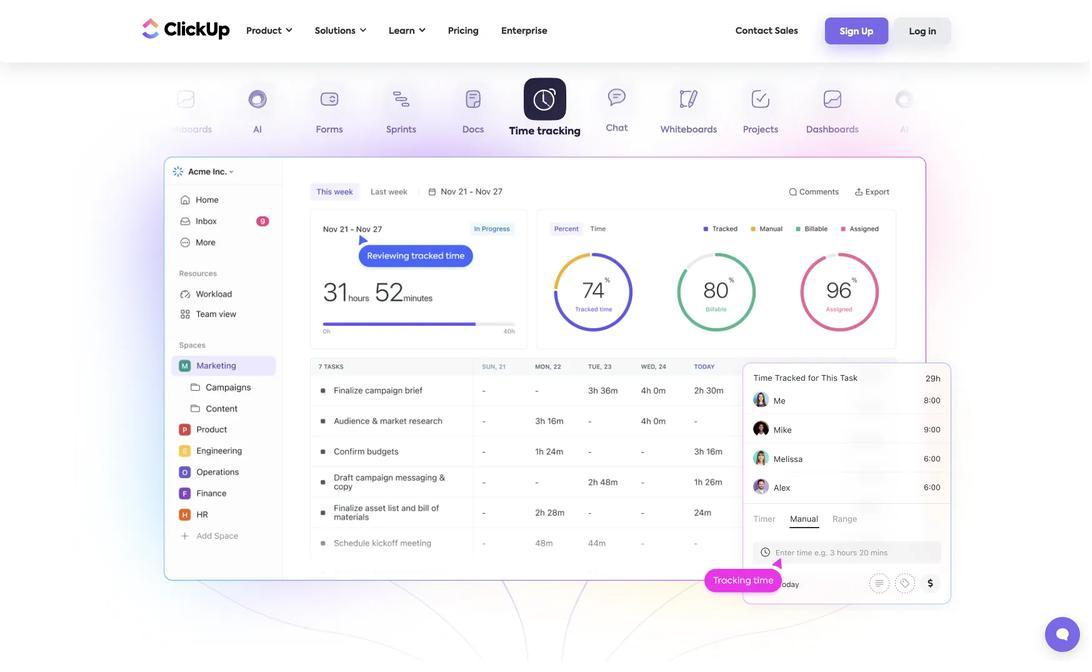Task type: describe. For each thing, give the bounding box(es) containing it.
sprints button
[[366, 82, 437, 140]]

enterprise
[[502, 27, 548, 35]]

enterprise link
[[495, 18, 554, 44]]

chat button
[[581, 82, 653, 140]]

1 projects button from the left
[[78, 82, 150, 140]]

tracking
[[537, 126, 581, 136]]

solutions button
[[309, 18, 373, 44]]

log
[[910, 27, 927, 36]]

2 ai from the left
[[901, 126, 909, 134]]

pricing
[[448, 27, 479, 35]]

sales
[[775, 27, 798, 35]]

1 forms button from the left
[[294, 82, 366, 140]]

product button
[[240, 18, 299, 44]]

dashboards for second dashboards button from the left
[[807, 126, 859, 134]]

learn
[[389, 27, 415, 35]]

2 projects button from the left
[[725, 82, 797, 140]]

contact
[[736, 27, 773, 35]]

dashboards for 2nd dashboards button from right
[[159, 126, 212, 134]]

time
[[510, 126, 535, 136]]

contact sales link
[[730, 18, 805, 44]]

2 projects from the left
[[743, 126, 779, 134]]

log in
[[910, 27, 937, 36]]

whiteboards
[[661, 126, 717, 134]]

1 forms from the left
[[316, 126, 343, 134]]



Task type: locate. For each thing, give the bounding box(es) containing it.
ai
[[253, 126, 262, 134], [901, 126, 909, 134]]

1 horizontal spatial forms button
[[941, 82, 1013, 140]]

whiteboards button
[[653, 82, 725, 140]]

log in link
[[895, 18, 952, 44]]

0 horizontal spatial projects
[[96, 126, 132, 134]]

2 dashboards from the left
[[807, 126, 859, 134]]

1 dashboards button from the left
[[150, 82, 222, 140]]

ai button
[[222, 82, 294, 140], [869, 82, 941, 140]]

time tracking button
[[509, 78, 581, 140]]

2 forms from the left
[[963, 126, 990, 134]]

sign
[[840, 27, 860, 36]]

1 horizontal spatial projects
[[743, 126, 779, 134]]

2 dashboards button from the left
[[797, 82, 869, 140]]

solutions
[[315, 27, 356, 35]]

docs button
[[437, 82, 509, 140]]

product
[[246, 27, 282, 35]]

learn button
[[383, 18, 432, 44]]

0 horizontal spatial dashboards button
[[150, 82, 222, 140]]

projects
[[96, 126, 132, 134], [743, 126, 779, 134]]

1 ai from the left
[[253, 126, 262, 134]]

0 horizontal spatial projects button
[[78, 82, 150, 140]]

in
[[929, 27, 937, 36]]

sprints
[[386, 126, 416, 134]]

dashboards
[[159, 126, 212, 134], [807, 126, 859, 134]]

projects button
[[78, 82, 150, 140], [725, 82, 797, 140]]

0 horizontal spatial forms
[[316, 126, 343, 134]]

chat
[[606, 126, 628, 134]]

0 horizontal spatial ai button
[[222, 82, 294, 140]]

2 forms button from the left
[[941, 82, 1013, 140]]

forms
[[316, 126, 343, 134], [963, 126, 990, 134]]

1 horizontal spatial ai button
[[869, 82, 941, 140]]

dashboards button
[[150, 82, 222, 140], [797, 82, 869, 140]]

0 horizontal spatial dashboards
[[159, 126, 212, 134]]

2 ai button from the left
[[869, 82, 941, 140]]

up
[[862, 27, 874, 36]]

1 horizontal spatial dashboards button
[[797, 82, 869, 140]]

1 dashboards from the left
[[159, 126, 212, 134]]

1 horizontal spatial forms
[[963, 126, 990, 134]]

contact sales
[[736, 27, 798, 35]]

1 horizontal spatial ai
[[901, 126, 909, 134]]

1 projects from the left
[[96, 126, 132, 134]]

0 horizontal spatial ai
[[253, 126, 262, 134]]

sign up
[[840, 27, 874, 36]]

time tracking image
[[164, 157, 927, 581], [702, 348, 967, 622]]

1 horizontal spatial projects button
[[725, 82, 797, 140]]

sign up button
[[825, 18, 889, 44]]

time tracking
[[510, 126, 581, 136]]

docs
[[463, 126, 484, 134]]

0 horizontal spatial forms button
[[294, 82, 366, 140]]

clickup image
[[139, 17, 230, 40]]

1 horizontal spatial dashboards
[[807, 126, 859, 134]]

1 ai button from the left
[[222, 82, 294, 140]]

pricing link
[[442, 18, 485, 44]]

forms button
[[294, 82, 366, 140], [941, 82, 1013, 140]]



Task type: vqa. For each thing, say whether or not it's contained in the screenshot.
the right Forms
yes



